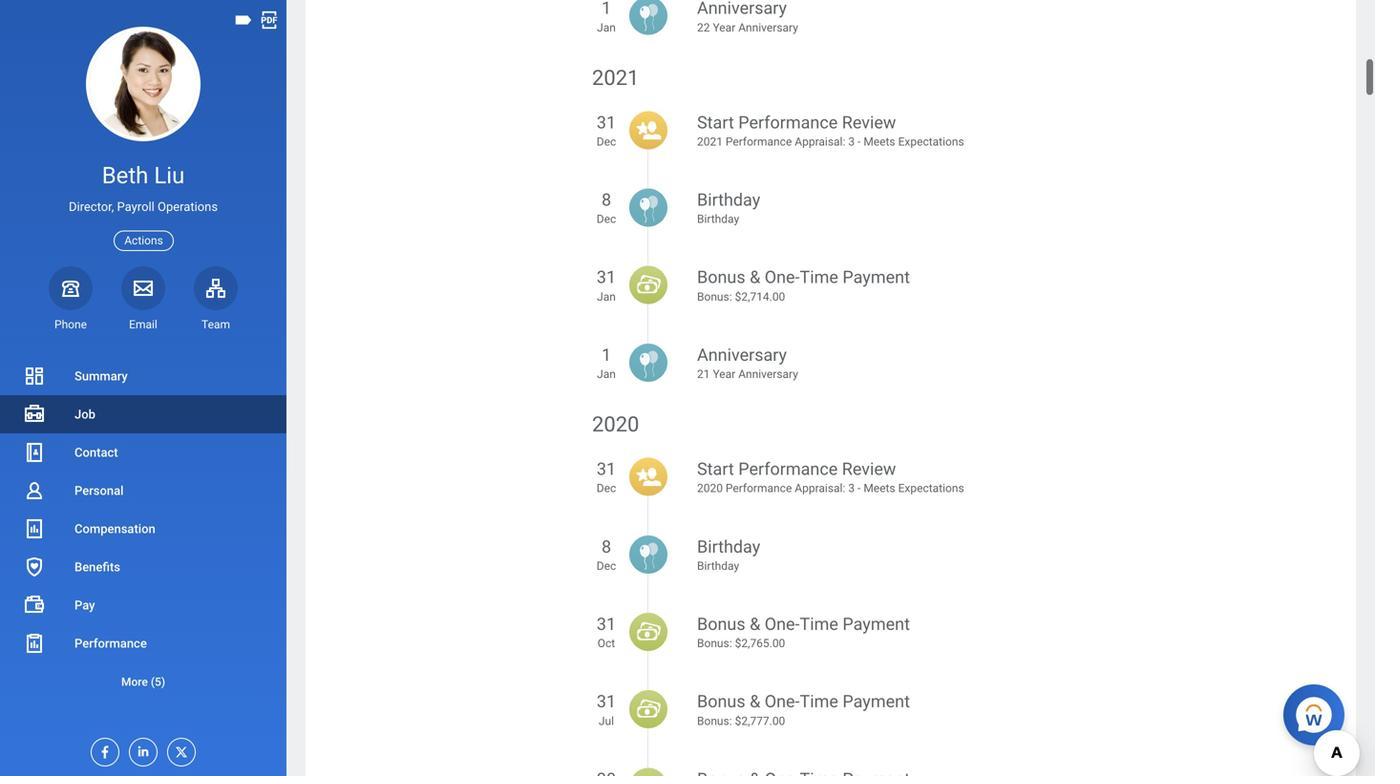 Task type: locate. For each thing, give the bounding box(es) containing it.
31 inside '2020' 'menu item'
[[597, 458, 616, 478]]

bonus up $2,714.00 on the top
[[698, 266, 746, 286]]

1 time from the top
[[800, 266, 839, 286]]

0 vertical spatial 2020
[[592, 411, 640, 435]]

$2,777.00
[[735, 713, 786, 727]]

appraisal: inside start performance review 2021 performance appraisal: 3 - meets expectations
[[795, 133, 846, 147]]

31 dec
[[597, 111, 617, 147], [597, 458, 617, 494]]

start
[[698, 111, 735, 131], [698, 458, 735, 478]]

jul
[[599, 713, 614, 727]]

0 vertical spatial review
[[843, 111, 897, 131]]

facebook image
[[92, 740, 113, 761]]

1 vertical spatial one-
[[765, 613, 800, 633]]

more (5) button
[[0, 663, 287, 701]]

0 vertical spatial &
[[750, 266, 761, 286]]

1 31 from the top
[[597, 111, 616, 131]]

tag image
[[233, 10, 254, 31]]

jan inside 31 jan
[[597, 288, 616, 302]]

actions button
[[114, 231, 174, 251]]

one- up $2,765.00
[[765, 613, 800, 633]]

31 for start performance review 2021 performance appraisal: 3 - meets expectations
[[597, 111, 616, 131]]

review inside start performance review 2021 performance appraisal: 3 - meets expectations
[[843, 111, 897, 131]]

meets inside start performance review 2020 performance appraisal: 3 - meets expectations
[[864, 480, 896, 494]]

& up the $2,777.00
[[750, 691, 761, 711]]

summary link
[[0, 357, 287, 396]]

start for 2020
[[698, 458, 735, 478]]

expectations inside start performance review 2020 performance appraisal: 3 - meets expectations
[[899, 480, 965, 494]]

1 one- from the top
[[765, 266, 800, 286]]

&
[[750, 266, 761, 286], [750, 613, 761, 633], [750, 691, 761, 711]]

bonus inside bonus & one-time payment bonus: $2,765.00
[[698, 613, 746, 633]]

31 dec inside 2021 menu item
[[597, 111, 617, 147]]

2 appraisal: from the top
[[795, 480, 846, 494]]

bonus: left the $2,777.00
[[698, 713, 733, 727]]

& inside "bonus & one-time payment bonus: $2,777.00"
[[750, 691, 761, 711]]

payment
[[843, 266, 911, 286], [843, 613, 911, 633], [843, 691, 911, 711]]

8 up 31 oct
[[602, 535, 612, 555]]

2 expectations from the top
[[899, 480, 965, 494]]

22
[[698, 19, 710, 32]]

1 vertical spatial bonus
[[698, 613, 746, 633]]

birthday birthday up $2,714.00 on the top
[[698, 188, 761, 224]]

payment inside "bonus & one-time payment bonus: $2,777.00"
[[843, 691, 911, 711]]

bonus:
[[698, 288, 733, 302], [698, 636, 733, 649], [698, 713, 733, 727]]

view team image
[[204, 277, 227, 300]]

navigation pane region
[[0, 0, 287, 777]]

bonus: inside bonus & one-time payment bonus: $2,765.00
[[698, 636, 733, 649]]

0 vertical spatial start
[[698, 111, 735, 131]]

8 dec
[[597, 188, 617, 224], [597, 535, 617, 571]]

1 & from the top
[[750, 266, 761, 286]]

& for bonus & one-time payment bonus: $2,777.00
[[750, 691, 761, 711]]

review for 2021
[[843, 111, 897, 131]]

31 jul
[[597, 691, 616, 727]]

0 horizontal spatial 2021
[[592, 63, 640, 88]]

2 payment from the top
[[843, 613, 911, 633]]

1 vertical spatial -
[[858, 480, 861, 494]]

0 vertical spatial 31 dec
[[597, 111, 617, 147]]

- inside start performance review 2020 performance appraisal: 3 - meets expectations
[[858, 480, 861, 494]]

3 31 from the top
[[597, 458, 616, 478]]

0 vertical spatial -
[[858, 133, 861, 147]]

1 horizontal spatial 2020
[[698, 480, 723, 494]]

bonus
[[698, 266, 746, 286], [698, 613, 746, 633], [698, 691, 746, 711]]

year right 22
[[713, 19, 736, 32]]

2 vertical spatial one-
[[765, 691, 800, 711]]

1 jan
[[597, 343, 616, 379]]

2 31 from the top
[[597, 266, 616, 286]]

1 3 from the top
[[849, 133, 855, 147]]

bonus inside "bonus & one-time payment bonus: $2,777.00"
[[698, 691, 746, 711]]

1 horizontal spatial 2021
[[698, 133, 723, 147]]

compensation link
[[0, 510, 287, 548]]

8 dec up 31 jan
[[597, 188, 617, 224]]

0 vertical spatial appraisal:
[[795, 133, 846, 147]]

review
[[843, 111, 897, 131], [843, 458, 897, 478]]

2 time from the top
[[800, 613, 839, 633]]

meets
[[864, 133, 896, 147], [864, 480, 896, 494]]

0 vertical spatial meets
[[864, 133, 896, 147]]

anniversary right '21'
[[739, 366, 799, 379]]

2020 menu item
[[592, 409, 1070, 534]]

liu
[[154, 162, 185, 189]]

time inside bonus & one-time payment bonus: $2,765.00
[[800, 613, 839, 633]]

31 dec inside '2020' 'menu item'
[[597, 458, 617, 494]]

2 8 from the top
[[602, 535, 612, 555]]

31
[[597, 111, 616, 131], [597, 266, 616, 286], [597, 458, 616, 478], [597, 613, 616, 633], [597, 691, 616, 711]]

2 31 dec from the top
[[597, 458, 617, 494]]

1 vertical spatial meets
[[864, 480, 896, 494]]

0 horizontal spatial 2020
[[592, 411, 640, 435]]

0 vertical spatial payment
[[843, 266, 911, 286]]

one- for bonus & one-time payment bonus: $2,777.00
[[765, 691, 800, 711]]

0 vertical spatial jan
[[597, 19, 616, 32]]

2 jan from the top
[[597, 288, 616, 302]]

1 vertical spatial &
[[750, 613, 761, 633]]

1 vertical spatial 3
[[849, 480, 855, 494]]

0 vertical spatial 8 dec
[[597, 188, 617, 224]]

anniversary up '21'
[[698, 343, 787, 364]]

bonus up $2,765.00
[[698, 613, 746, 633]]

-
[[858, 133, 861, 147], [858, 480, 861, 494]]

more (5) button
[[0, 671, 287, 694]]

start inside start performance review 2020 performance appraisal: 3 - meets expectations
[[698, 458, 735, 478]]

31 oct
[[597, 613, 616, 649]]

4 31 from the top
[[597, 613, 616, 633]]

director, payroll operations
[[69, 200, 218, 214]]

2 vertical spatial time
[[800, 691, 839, 711]]

1
[[602, 343, 612, 364]]

1 meets from the top
[[864, 133, 896, 147]]

5 31 from the top
[[597, 691, 616, 711]]

payment for bonus & one-time payment bonus: $2,714.00
[[843, 266, 911, 286]]

2 meets from the top
[[864, 480, 896, 494]]

dec
[[597, 133, 617, 147], [597, 211, 617, 224], [597, 480, 617, 494], [597, 558, 617, 571]]

& inside bonus & one-time payment bonus: $2,714.00
[[750, 266, 761, 286]]

year right '21'
[[713, 366, 736, 379]]

birthday
[[698, 188, 761, 208], [698, 211, 740, 224], [698, 535, 761, 555], [698, 558, 740, 571]]

1 vertical spatial birthday birthday
[[698, 535, 761, 571]]

3 payment from the top
[[843, 691, 911, 711]]

3 one- from the top
[[765, 691, 800, 711]]

3 jan from the top
[[597, 366, 616, 379]]

dec inside 2021 menu item
[[597, 133, 617, 147]]

mail image
[[132, 277, 155, 300]]

birthday birthday up $2,765.00
[[698, 535, 761, 571]]

1 vertical spatial year
[[713, 366, 736, 379]]

0 vertical spatial 3
[[849, 133, 855, 147]]

bonus: for bonus & one-time payment bonus: $2,765.00
[[698, 636, 733, 649]]

1 vertical spatial bonus:
[[698, 636, 733, 649]]

2 3 from the top
[[849, 480, 855, 494]]

1 vertical spatial jan
[[597, 288, 616, 302]]

contact image
[[23, 441, 46, 464]]

payroll
[[117, 200, 155, 214]]

one- up the $2,777.00
[[765, 691, 800, 711]]

job
[[75, 408, 95, 422]]

one- up $2,714.00 on the top
[[765, 266, 800, 286]]

year
[[713, 19, 736, 32], [713, 366, 736, 379]]

0 vertical spatial bonus
[[698, 266, 746, 286]]

job image
[[23, 403, 46, 426]]

meets inside start performance review 2021 performance appraisal: 3 - meets expectations
[[864, 133, 896, 147]]

time inside "bonus & one-time payment bonus: $2,777.00"
[[800, 691, 839, 711]]

2 dec from the top
[[597, 211, 617, 224]]

director,
[[69, 200, 114, 214]]

3 time from the top
[[800, 691, 839, 711]]

expectations
[[899, 133, 965, 147], [899, 480, 965, 494]]

& up $2,714.00 on the top
[[750, 266, 761, 286]]

2 bonus from the top
[[698, 613, 746, 633]]

0 vertical spatial expectations
[[899, 133, 965, 147]]

bonus up the $2,777.00
[[698, 691, 746, 711]]

birthday birthday
[[698, 188, 761, 224], [698, 535, 761, 571]]

1 dec from the top
[[597, 133, 617, 147]]

1 vertical spatial review
[[843, 458, 897, 478]]

1 vertical spatial expectations
[[899, 480, 965, 494]]

2 vertical spatial bonus:
[[698, 713, 733, 727]]

one- for bonus & one-time payment bonus: $2,714.00
[[765, 266, 800, 286]]

jan
[[597, 19, 616, 32], [597, 288, 616, 302], [597, 366, 616, 379]]

0 vertical spatial 8
[[602, 188, 612, 208]]

2 & from the top
[[750, 613, 761, 633]]

compensation
[[75, 522, 156, 537]]

one-
[[765, 266, 800, 286], [765, 613, 800, 633], [765, 691, 800, 711]]

1 vertical spatial 8 dec
[[597, 535, 617, 571]]

1 appraisal: from the top
[[795, 133, 846, 147]]

benefits image
[[23, 556, 46, 579]]

& inside bonus & one-time payment bonus: $2,765.00
[[750, 613, 761, 633]]

list
[[0, 357, 287, 701]]

1 payment from the top
[[843, 266, 911, 286]]

2 start from the top
[[698, 458, 735, 478]]

anniversary
[[739, 19, 799, 32], [698, 343, 787, 364], [739, 366, 799, 379]]

phone button
[[49, 266, 93, 332]]

8 dec up 31 oct
[[597, 535, 617, 571]]

bonus: inside "bonus & one-time payment bonus: $2,777.00"
[[698, 713, 733, 727]]

31 dec for 2020
[[597, 458, 617, 494]]

time for bonus & one-time payment bonus: $2,765.00
[[800, 613, 839, 633]]

1 vertical spatial 8
[[602, 535, 612, 555]]

1 expectations from the top
[[899, 133, 965, 147]]

time inside bonus & one-time payment bonus: $2,714.00
[[800, 266, 839, 286]]

2 vertical spatial bonus
[[698, 691, 746, 711]]

one- inside "bonus & one-time payment bonus: $2,777.00"
[[765, 691, 800, 711]]

0 vertical spatial one-
[[765, 266, 800, 286]]

0 vertical spatial birthday birthday
[[698, 188, 761, 224]]

pay link
[[0, 587, 287, 625]]

1 start from the top
[[698, 111, 735, 131]]

2 - from the top
[[858, 480, 861, 494]]

payment inside bonus & one-time payment bonus: $2,714.00
[[843, 266, 911, 286]]

3 bonus: from the top
[[698, 713, 733, 727]]

1 review from the top
[[843, 111, 897, 131]]

2021
[[592, 63, 640, 88], [698, 133, 723, 147]]

performance link
[[0, 625, 287, 663]]

2 review from the top
[[843, 458, 897, 478]]

0 vertical spatial year
[[713, 19, 736, 32]]

2 bonus: from the top
[[698, 636, 733, 649]]

1 vertical spatial 2021
[[698, 133, 723, 147]]

1 vertical spatial payment
[[843, 613, 911, 633]]

bonus: left $2,714.00 on the top
[[698, 288, 733, 302]]

performance
[[739, 111, 838, 131], [726, 133, 792, 147], [739, 458, 838, 478], [726, 480, 792, 494], [75, 637, 147, 651]]

expectations for 2021
[[899, 133, 965, 147]]

bonus: inside bonus & one-time payment bonus: $2,714.00
[[698, 288, 733, 302]]

start performance review 2021 performance appraisal: 3 - meets expectations
[[698, 111, 965, 147]]

3 & from the top
[[750, 691, 761, 711]]

4 birthday from the top
[[698, 558, 740, 571]]

2 birthday birthday from the top
[[698, 535, 761, 571]]

8
[[602, 188, 612, 208], [602, 535, 612, 555]]

expectations inside start performance review 2021 performance appraisal: 3 - meets expectations
[[899, 133, 965, 147]]

0 vertical spatial 2021
[[592, 63, 640, 88]]

payment inside bonus & one-time payment bonus: $2,765.00
[[843, 613, 911, 633]]

4 dec from the top
[[597, 558, 617, 571]]

oct
[[598, 636, 616, 649]]

bonus inside bonus & one-time payment bonus: $2,714.00
[[698, 266, 746, 286]]

performance image
[[23, 633, 46, 656]]

one- inside bonus & one-time payment bonus: $2,765.00
[[765, 613, 800, 633]]

phone
[[54, 318, 87, 331]]

31 for start performance review 2020 performance appraisal: 3 - meets expectations
[[597, 458, 616, 478]]

1 year from the top
[[713, 19, 736, 32]]

31 for bonus & one-time payment bonus: $2,777.00
[[597, 691, 616, 711]]

beth liu
[[102, 162, 185, 189]]

22 year anniversary
[[698, 19, 799, 32]]

one- inside bonus & one-time payment bonus: $2,714.00
[[765, 266, 800, 286]]

1 bonus: from the top
[[698, 288, 733, 302]]

1 - from the top
[[858, 133, 861, 147]]

1 vertical spatial 31 dec
[[597, 458, 617, 494]]

3
[[849, 133, 855, 147], [849, 480, 855, 494]]

8 up 31 jan
[[602, 188, 612, 208]]

bonus & one-time payment bonus: $2,765.00
[[698, 613, 911, 649]]

3 inside start performance review 2021 performance appraisal: 3 - meets expectations
[[849, 133, 855, 147]]

jan for 31
[[597, 288, 616, 302]]

review inside start performance review 2020 performance appraisal: 3 - meets expectations
[[843, 458, 897, 478]]

3 inside start performance review 2020 performance appraisal: 3 - meets expectations
[[849, 480, 855, 494]]

time
[[800, 266, 839, 286], [800, 613, 839, 633], [800, 691, 839, 711]]

appraisal:
[[795, 133, 846, 147], [795, 480, 846, 494]]

2 vertical spatial jan
[[597, 366, 616, 379]]

1 vertical spatial start
[[698, 458, 735, 478]]

3 bonus from the top
[[698, 691, 746, 711]]

personal
[[75, 484, 124, 498]]

1 bonus from the top
[[698, 266, 746, 286]]

- for 2021
[[858, 133, 861, 147]]

2 vertical spatial &
[[750, 691, 761, 711]]

2020
[[592, 411, 640, 435], [698, 480, 723, 494]]

start inside start performance review 2021 performance appraisal: 3 - meets expectations
[[698, 111, 735, 131]]

31 inside 2021 menu item
[[597, 111, 616, 131]]

1 vertical spatial time
[[800, 613, 839, 633]]

bonus for bonus & one-time payment bonus: $2,777.00
[[698, 691, 746, 711]]

0 vertical spatial time
[[800, 266, 839, 286]]

1 vertical spatial 2020
[[698, 480, 723, 494]]

meets for 2020
[[864, 480, 896, 494]]

3 dec from the top
[[597, 480, 617, 494]]

2 vertical spatial payment
[[843, 691, 911, 711]]

appraisal: inside start performance review 2020 performance appraisal: 3 - meets expectations
[[795, 480, 846, 494]]

contact
[[75, 446, 118, 460]]

appraisal: for 2020
[[795, 480, 846, 494]]

0 vertical spatial bonus:
[[698, 288, 733, 302]]

2 one- from the top
[[765, 613, 800, 633]]

more
[[121, 676, 148, 689]]

- inside start performance review 2021 performance appraisal: 3 - meets expectations
[[858, 133, 861, 147]]

0 vertical spatial anniversary
[[739, 19, 799, 32]]

bonus: left $2,765.00
[[698, 636, 733, 649]]

1 31 dec from the top
[[597, 111, 617, 147]]

& up $2,765.00
[[750, 613, 761, 633]]

2 year from the top
[[713, 366, 736, 379]]

pay image
[[23, 594, 46, 617]]

1 vertical spatial appraisal:
[[795, 480, 846, 494]]

bonus & one-time payment bonus: $2,777.00
[[698, 691, 911, 727]]

anniversary right 22
[[739, 19, 799, 32]]



Task type: vqa. For each thing, say whether or not it's contained in the screenshot.


Task type: describe. For each thing, give the bounding box(es) containing it.
(5)
[[151, 676, 165, 689]]

2021 inside start performance review 2021 performance appraisal: 3 - meets expectations
[[698, 133, 723, 147]]

personal image
[[23, 480, 46, 503]]

performance inside performance link
[[75, 637, 147, 651]]

contact link
[[0, 434, 287, 472]]

1 birthday birthday from the top
[[698, 188, 761, 224]]

2 birthday from the top
[[698, 211, 740, 224]]

team link
[[194, 266, 238, 332]]

actions
[[124, 234, 163, 248]]

31 for bonus & one-time payment bonus: $2,714.00
[[597, 266, 616, 286]]

1 vertical spatial anniversary
[[698, 343, 787, 364]]

time for bonus & one-time payment bonus: $2,714.00
[[800, 266, 839, 286]]

$2,765.00
[[735, 636, 786, 649]]

team beth liu element
[[194, 317, 238, 332]]

operations
[[158, 200, 218, 214]]

bonus: for bonus & one-time payment bonus: $2,714.00
[[698, 288, 733, 302]]

dec inside '2020' 'menu item'
[[597, 480, 617, 494]]

list containing summary
[[0, 357, 287, 701]]

start for 2021
[[698, 111, 735, 131]]

& for bonus & one-time payment bonus: $2,765.00
[[750, 613, 761, 633]]

payment for bonus & one-time payment bonus: $2,765.00
[[843, 613, 911, 633]]

1 8 from the top
[[602, 188, 612, 208]]

email
[[129, 318, 158, 331]]

meets for 2021
[[864, 133, 896, 147]]

job link
[[0, 396, 287, 434]]

payment for bonus & one-time payment bonus: $2,777.00
[[843, 691, 911, 711]]

more (5)
[[121, 676, 165, 689]]

benefits
[[75, 560, 120, 575]]

2 8 dec from the top
[[597, 535, 617, 571]]

& for bonus & one-time payment bonus: $2,714.00
[[750, 266, 761, 286]]

bonus for bonus & one-time payment bonus: $2,765.00
[[698, 613, 746, 633]]

21
[[698, 366, 710, 379]]

benefits link
[[0, 548, 287, 587]]

team
[[202, 318, 230, 331]]

31 dec for 2021
[[597, 111, 617, 147]]

31 jan
[[597, 266, 616, 302]]

bonus: for bonus & one-time payment bonus: $2,777.00
[[698, 713, 733, 727]]

2 vertical spatial anniversary
[[739, 366, 799, 379]]

jan for 1
[[597, 366, 616, 379]]

anniversary 21 year anniversary
[[698, 343, 799, 379]]

summary image
[[23, 365, 46, 388]]

pay
[[75, 599, 95, 613]]

3 for 2020
[[849, 480, 855, 494]]

email beth liu element
[[121, 317, 165, 332]]

email button
[[121, 266, 165, 332]]

2020 inside start performance review 2020 performance appraisal: 3 - meets expectations
[[698, 480, 723, 494]]

3 for 2021
[[849, 133, 855, 147]]

- for 2020
[[858, 480, 861, 494]]

1 8 dec from the top
[[597, 188, 617, 224]]

one- for bonus & one-time payment bonus: $2,765.00
[[765, 613, 800, 633]]

year inside anniversary 21 year anniversary
[[713, 366, 736, 379]]

1 birthday from the top
[[698, 188, 761, 208]]

start performance review 2020 performance appraisal: 3 - meets expectations
[[698, 458, 965, 494]]

personal link
[[0, 472, 287, 510]]

compensation image
[[23, 518, 46, 541]]

view printable version (pdf) image
[[259, 10, 280, 31]]

summary
[[75, 369, 128, 384]]

1 jan from the top
[[597, 19, 616, 32]]

3 birthday from the top
[[698, 535, 761, 555]]

bonus & one-time payment bonus: $2,714.00
[[698, 266, 911, 302]]

time for bonus & one-time payment bonus: $2,777.00
[[800, 691, 839, 711]]

beth
[[102, 162, 148, 189]]

review for 2020
[[843, 458, 897, 478]]

x image
[[168, 740, 189, 761]]

appraisal: for 2021
[[795, 133, 846, 147]]

31 for bonus & one-time payment bonus: $2,765.00
[[597, 613, 616, 633]]

2021 menu item
[[592, 62, 1070, 187]]

phone beth liu element
[[49, 317, 93, 332]]

linkedin image
[[130, 740, 151, 760]]

expectations for 2020
[[899, 480, 965, 494]]

$2,714.00
[[735, 288, 786, 302]]

phone image
[[57, 277, 84, 300]]

bonus for bonus & one-time payment bonus: $2,714.00
[[698, 266, 746, 286]]



